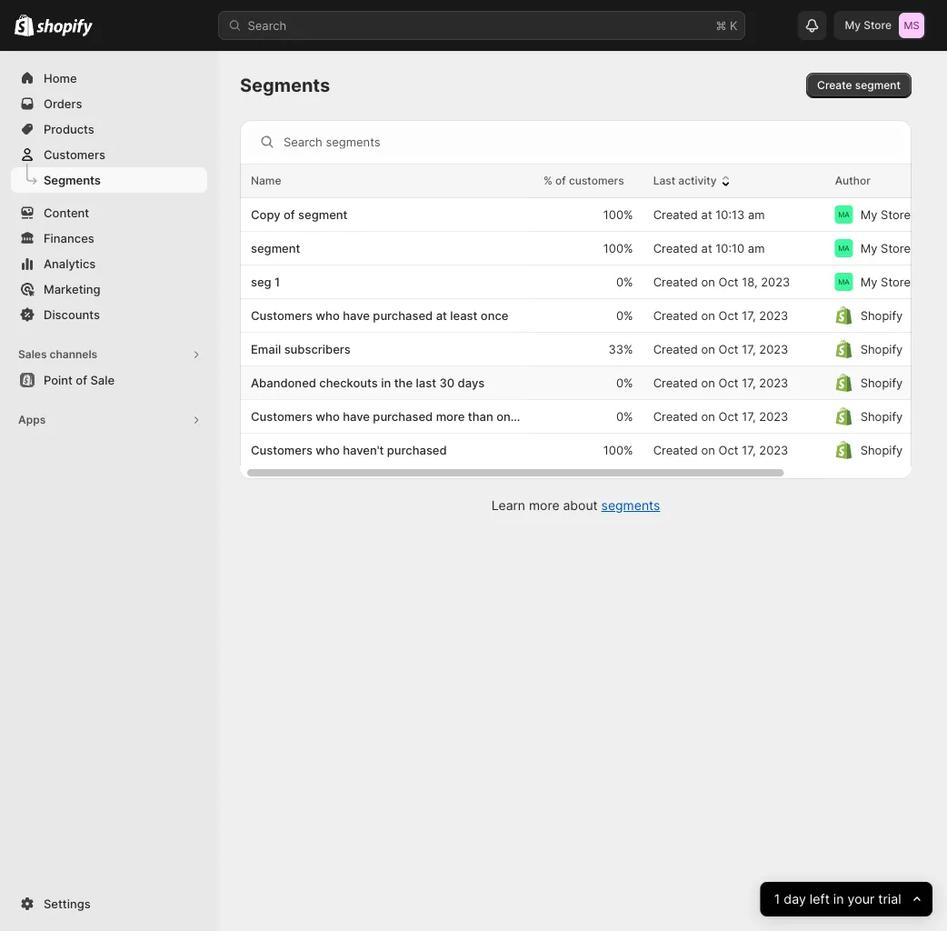 Task type: describe. For each thing, give the bounding box(es) containing it.
my store admin image for created at 10:13 am
[[835, 205, 853, 224]]

store for created at 10:10 am
[[881, 241, 911, 255]]

created for copy of segment
[[653, 207, 698, 221]]

apps button
[[11, 407, 207, 433]]

shopify image
[[37, 19, 93, 37]]

last
[[653, 174, 676, 187]]

created on oct 17, 2023 for least
[[653, 308, 789, 322]]

email
[[251, 342, 281, 356]]

customers who have purchased at least once link
[[251, 306, 524, 325]]

on for customers who haven't purchased
[[702, 443, 715, 457]]

created for customers who have purchased at least once
[[653, 308, 698, 322]]

seg
[[251, 275, 272, 289]]

last
[[416, 376, 436, 390]]

17, for than
[[742, 409, 756, 423]]

customers who have purchased more than once link
[[251, 407, 524, 426]]

⌘ k
[[716, 18, 738, 32]]

customers who haven't purchased link
[[251, 441, 524, 459]]

my store admin for created on oct 18, 2023
[[861, 275, 947, 289]]

created for customers who have purchased more than once
[[653, 409, 698, 423]]

discounts
[[44, 307, 100, 321]]

2 created on oct 17, 2023 from the top
[[653, 342, 789, 356]]

orders link
[[11, 91, 207, 116]]

my for created at 10:13 am
[[861, 207, 878, 221]]

least
[[450, 308, 478, 322]]

on for customers who have purchased more than once
[[702, 409, 715, 423]]

left
[[810, 891, 830, 907]]

customers
[[569, 174, 624, 187]]

at for 10:10 am
[[702, 241, 712, 255]]

1 0% from the top
[[616, 275, 633, 289]]

products
[[44, 122, 94, 136]]

than
[[468, 409, 493, 423]]

segments link
[[602, 498, 660, 513]]

copy
[[251, 207, 281, 221]]

0% for than
[[616, 409, 633, 423]]

my store image
[[899, 13, 925, 38]]

18,
[[742, 275, 758, 289]]

subscribers
[[284, 342, 351, 356]]

shopify image
[[15, 14, 34, 36]]

my store
[[845, 19, 892, 32]]

0 vertical spatial segment
[[855, 79, 901, 92]]

100% for created at 10:13 am
[[604, 207, 633, 221]]

point of sale link
[[11, 367, 207, 393]]

my for created on oct 18, 2023
[[861, 275, 878, 289]]

day
[[784, 891, 806, 907]]

5 created on oct 17, 2023 from the top
[[653, 443, 789, 457]]

analytics link
[[11, 251, 207, 276]]

customers for customers who haven't purchased
[[251, 443, 313, 457]]

created at 10:10 am
[[653, 241, 765, 255]]

100% for created at 10:10 am
[[604, 241, 633, 255]]

shopify for least
[[861, 308, 903, 322]]

the
[[394, 376, 413, 390]]

name
[[251, 174, 281, 187]]

email subscribers link
[[251, 340, 524, 358]]

30
[[440, 376, 455, 390]]

once for customers who have purchased at least once
[[481, 308, 509, 322]]

on for email subscribers
[[702, 342, 715, 356]]

admin for created at 10:10 am
[[914, 241, 947, 255]]

analytics
[[44, 256, 96, 270]]

customers who have purchased more than once
[[251, 409, 524, 423]]

2023 for seg 1
[[761, 275, 790, 289]]

apps
[[18, 413, 46, 426]]

orders
[[44, 96, 82, 110]]

learn more about segments
[[492, 498, 660, 513]]

seg 1
[[251, 275, 280, 289]]

admin for created on oct 18, 2023
[[914, 275, 947, 289]]

0% for 30
[[616, 376, 633, 390]]

⌘
[[716, 18, 727, 32]]

who for customers who have purchased at least once
[[316, 308, 340, 322]]

1 vertical spatial segment
[[298, 207, 348, 221]]

in inside 1 day left in your trial dropdown button
[[834, 891, 844, 907]]

products link
[[11, 116, 207, 142]]

haven't
[[343, 443, 384, 457]]

finances link
[[11, 225, 207, 251]]

created for segment
[[653, 241, 698, 255]]

k
[[730, 18, 738, 32]]

customers who have purchased at least once
[[251, 308, 509, 322]]

store for created at 10:13 am
[[881, 207, 911, 221]]

last activity button
[[653, 172, 735, 190]]

sales channels button
[[11, 342, 207, 367]]

about
[[563, 498, 598, 513]]

channels
[[50, 348, 97, 361]]

purchased for at
[[373, 308, 433, 322]]

1 horizontal spatial segments
[[240, 74, 330, 96]]

customers who haven't purchased
[[251, 443, 447, 457]]

oct for customers who have purchased at least once
[[719, 308, 739, 322]]

oct for seg 1
[[719, 275, 739, 289]]

sales channels
[[18, 348, 97, 361]]

of for segment
[[284, 207, 295, 221]]

created on oct 17, 2023 for than
[[653, 409, 789, 423]]

5 shopify from the top
[[861, 443, 903, 457]]

2 17, from the top
[[742, 342, 756, 356]]

2023 for email subscribers
[[759, 342, 789, 356]]

marketing
[[44, 282, 100, 296]]

100% for created on oct 17, 2023
[[604, 443, 633, 457]]

segment inside 'link'
[[251, 241, 300, 255]]

activity
[[679, 174, 717, 187]]



Task type: locate. For each thing, give the bounding box(es) containing it.
1 created on oct 17, 2023 from the top
[[653, 308, 789, 322]]

content
[[44, 205, 89, 220]]

0 vertical spatial my store admin
[[861, 207, 947, 221]]

3 my store admin from the top
[[861, 275, 947, 289]]

1 left day
[[775, 891, 781, 907]]

my store admin image
[[835, 205, 853, 224], [835, 239, 853, 257]]

4 17, from the top
[[742, 409, 756, 423]]

2 who from the top
[[316, 409, 340, 423]]

shopify for than
[[861, 409, 903, 423]]

marketing link
[[11, 276, 207, 302]]

1 my store admin image from the top
[[835, 205, 853, 224]]

customers for customers
[[44, 147, 105, 161]]

created for email subscribers
[[653, 342, 698, 356]]

oct for email subscribers
[[719, 342, 739, 356]]

point of sale
[[44, 373, 115, 387]]

seg 1 link
[[251, 273, 524, 291]]

who for customers who haven't purchased
[[316, 443, 340, 457]]

settings link
[[11, 891, 207, 916]]

1 shopify from the top
[[861, 308, 903, 322]]

1 horizontal spatial more
[[529, 498, 560, 513]]

2 vertical spatial who
[[316, 443, 340, 457]]

2 100% from the top
[[604, 241, 633, 255]]

6 created from the top
[[653, 376, 698, 390]]

33%
[[609, 342, 633, 356]]

search
[[248, 18, 287, 32]]

1 have from the top
[[343, 308, 370, 322]]

email subscribers
[[251, 342, 351, 356]]

created on oct 17, 2023
[[653, 308, 789, 322], [653, 342, 789, 356], [653, 376, 789, 390], [653, 409, 789, 423], [653, 443, 789, 457]]

6 oct from the top
[[719, 443, 739, 457]]

your
[[848, 891, 875, 907]]

abandoned checkouts in the last 30 days
[[251, 376, 485, 390]]

have
[[343, 308, 370, 322], [343, 409, 370, 423]]

1 vertical spatial segments
[[44, 173, 101, 187]]

purchased down the
[[373, 409, 433, 423]]

once right than on the top
[[497, 409, 524, 423]]

segments up content
[[44, 173, 101, 187]]

4 shopify from the top
[[861, 409, 903, 423]]

0 vertical spatial 100%
[[604, 207, 633, 221]]

on
[[702, 275, 715, 289], [702, 308, 715, 322], [702, 342, 715, 356], [702, 376, 715, 390], [702, 409, 715, 423], [702, 443, 715, 457]]

2 vertical spatial segment
[[251, 241, 300, 255]]

trial
[[879, 891, 902, 907]]

at left 10:10 am
[[702, 241, 712, 255]]

0 vertical spatial have
[[343, 308, 370, 322]]

created on oct 18, 2023
[[653, 275, 790, 289]]

who
[[316, 308, 340, 322], [316, 409, 340, 423], [316, 443, 340, 457]]

2 created from the top
[[653, 241, 698, 255]]

finances
[[44, 231, 94, 245]]

2023 for customers who have purchased at least once
[[759, 308, 789, 322]]

learn
[[492, 498, 525, 513]]

abandoned checkouts in the last 30 days link
[[251, 374, 524, 392]]

of right %
[[556, 174, 566, 187]]

4 created on oct 17, 2023 from the top
[[653, 409, 789, 423]]

who down checkouts
[[316, 409, 340, 423]]

segments link
[[11, 167, 207, 193]]

my store admin image down author
[[835, 205, 853, 224]]

oct
[[719, 275, 739, 289], [719, 308, 739, 322], [719, 342, 739, 356], [719, 376, 739, 390], [719, 409, 739, 423], [719, 443, 739, 457]]

have up 'haven't'
[[343, 409, 370, 423]]

2 vertical spatial purchased
[[387, 443, 447, 457]]

created for abandoned checkouts in the last 30 days
[[653, 376, 698, 390]]

purchased down customers who have purchased more than once link
[[387, 443, 447, 457]]

on for abandoned checkouts in the last 30 days
[[702, 376, 715, 390]]

0 horizontal spatial 1
[[275, 275, 280, 289]]

purchased
[[373, 308, 433, 322], [373, 409, 433, 423], [387, 443, 447, 457]]

17, for 30
[[742, 376, 756, 390]]

17, for least
[[742, 308, 756, 322]]

0 vertical spatial admin
[[914, 207, 947, 221]]

home
[[44, 71, 77, 85]]

of left sale
[[76, 373, 87, 387]]

5 on from the top
[[702, 409, 715, 423]]

create
[[817, 79, 853, 92]]

2 vertical spatial of
[[76, 373, 87, 387]]

oct for customers who have purchased more than once
[[719, 409, 739, 423]]

shopify for 30
[[861, 376, 903, 390]]

at left least
[[436, 308, 447, 322]]

0 horizontal spatial more
[[436, 409, 465, 423]]

0 vertical spatial in
[[381, 376, 391, 390]]

my for created at 10:10 am
[[861, 241, 878, 255]]

%
[[544, 174, 553, 187]]

shopify
[[861, 308, 903, 322], [861, 342, 903, 356], [861, 376, 903, 390], [861, 409, 903, 423], [861, 443, 903, 457]]

3 oct from the top
[[719, 342, 739, 356]]

at inside customers who have purchased at least once link
[[436, 308, 447, 322]]

my
[[845, 19, 861, 32], [861, 207, 878, 221], [861, 241, 878, 255], [861, 275, 878, 289]]

1 horizontal spatial of
[[284, 207, 295, 221]]

once inside customers who have purchased more than once link
[[497, 409, 524, 423]]

0% for least
[[616, 308, 633, 322]]

Search segments text field
[[284, 127, 905, 156]]

segments down search
[[240, 74, 330, 96]]

segment right create
[[855, 79, 901, 92]]

1 17, from the top
[[742, 308, 756, 322]]

1 vertical spatial in
[[834, 891, 844, 907]]

3 17, from the top
[[742, 376, 756, 390]]

% of customers
[[544, 174, 624, 187]]

2023 for customers who have purchased more than once
[[759, 409, 789, 423]]

1 vertical spatial more
[[529, 498, 560, 513]]

customers link
[[11, 142, 207, 167]]

have for more
[[343, 409, 370, 423]]

of for customers
[[556, 174, 566, 187]]

point of sale button
[[0, 367, 218, 393]]

segment
[[855, 79, 901, 92], [298, 207, 348, 221], [251, 241, 300, 255]]

0 vertical spatial who
[[316, 308, 340, 322]]

purchased for more
[[373, 409, 433, 423]]

2 vertical spatial admin
[[914, 275, 947, 289]]

in inside abandoned checkouts in the last 30 days link
[[381, 376, 391, 390]]

point
[[44, 373, 73, 387]]

1 vertical spatial 100%
[[604, 241, 633, 255]]

2 vertical spatial my store admin
[[861, 275, 947, 289]]

10:13 am
[[716, 207, 765, 221]]

1 day left in your trial button
[[761, 882, 933, 916]]

more left than on the top
[[436, 409, 465, 423]]

of for sale
[[76, 373, 87, 387]]

0 vertical spatial purchased
[[373, 308, 433, 322]]

1
[[275, 275, 280, 289], [775, 891, 781, 907]]

my store admin image up my store admin icon
[[835, 239, 853, 257]]

3 100% from the top
[[604, 443, 633, 457]]

in right 'left'
[[834, 891, 844, 907]]

1 vertical spatial admin
[[914, 241, 947, 255]]

created for seg 1
[[653, 275, 698, 289]]

sale
[[90, 373, 115, 387]]

2 0% from the top
[[616, 308, 633, 322]]

store
[[864, 19, 892, 32], [881, 207, 911, 221], [881, 241, 911, 255], [881, 275, 911, 289]]

my store admin image
[[835, 273, 853, 291]]

2 oct from the top
[[719, 308, 739, 322]]

have for at
[[343, 308, 370, 322]]

1 vertical spatial my store admin
[[861, 241, 947, 255]]

3 on from the top
[[702, 342, 715, 356]]

1 vertical spatial at
[[702, 241, 712, 255]]

3 created from the top
[[653, 275, 698, 289]]

7 created from the top
[[653, 409, 698, 423]]

in left the
[[381, 376, 391, 390]]

2 shopify from the top
[[861, 342, 903, 356]]

oct for customers who haven't purchased
[[719, 443, 739, 457]]

0 vertical spatial more
[[436, 409, 465, 423]]

who up subscribers
[[316, 308, 340, 322]]

of right copy
[[284, 207, 295, 221]]

my store admin for created at 10:10 am
[[861, 241, 947, 255]]

have down seg 1 link
[[343, 308, 370, 322]]

author
[[835, 174, 871, 187]]

2 my store admin image from the top
[[835, 239, 853, 257]]

in
[[381, 376, 391, 390], [834, 891, 844, 907]]

at
[[702, 207, 712, 221], [702, 241, 712, 255], [436, 308, 447, 322]]

1 vertical spatial my store admin image
[[835, 239, 853, 257]]

of inside copy of segment link
[[284, 207, 295, 221]]

0 vertical spatial segments
[[240, 74, 330, 96]]

once
[[481, 308, 509, 322], [497, 409, 524, 423]]

0 vertical spatial my store admin image
[[835, 205, 853, 224]]

0 vertical spatial at
[[702, 207, 712, 221]]

more right the learn
[[529, 498, 560, 513]]

6 on from the top
[[702, 443, 715, 457]]

2023 for customers who haven't purchased
[[759, 443, 789, 457]]

4 0% from the top
[[616, 409, 633, 423]]

purchased down seg 1 link
[[373, 308, 433, 322]]

1 who from the top
[[316, 308, 340, 322]]

abandoned
[[251, 376, 316, 390]]

2 vertical spatial at
[[436, 308, 447, 322]]

1 created from the top
[[653, 207, 698, 221]]

5 17, from the top
[[742, 443, 756, 457]]

copy of segment
[[251, 207, 348, 221]]

2 horizontal spatial of
[[556, 174, 566, 187]]

1 oct from the top
[[719, 275, 739, 289]]

3 created on oct 17, 2023 from the top
[[653, 376, 789, 390]]

on for seg 1
[[702, 275, 715, 289]]

2023 for abandoned checkouts in the last 30 days
[[759, 376, 789, 390]]

admin
[[914, 207, 947, 221], [914, 241, 947, 255], [914, 275, 947, 289]]

8 created from the top
[[653, 443, 698, 457]]

1 vertical spatial 1
[[775, 891, 781, 907]]

1 inside dropdown button
[[775, 891, 781, 907]]

segment link
[[251, 239, 524, 257]]

my store admin for created at 10:13 am
[[861, 207, 947, 221]]

on for customers who have purchased at least once
[[702, 308, 715, 322]]

2 my store admin from the top
[[861, 241, 947, 255]]

2 on from the top
[[702, 308, 715, 322]]

at left 10:13 am at the right
[[702, 207, 712, 221]]

create segment
[[817, 79, 901, 92]]

2 admin from the top
[[914, 241, 947, 255]]

0 horizontal spatial segments
[[44, 173, 101, 187]]

0%
[[616, 275, 633, 289], [616, 308, 633, 322], [616, 376, 633, 390], [616, 409, 633, 423]]

discounts link
[[11, 302, 207, 327]]

who left 'haven't'
[[316, 443, 340, 457]]

home link
[[11, 65, 207, 91]]

3 shopify from the top
[[861, 376, 903, 390]]

0 vertical spatial of
[[556, 174, 566, 187]]

created for customers who haven't purchased
[[653, 443, 698, 457]]

0 horizontal spatial of
[[76, 373, 87, 387]]

1 on from the top
[[702, 275, 715, 289]]

customers for customers who have purchased more than once
[[251, 409, 313, 423]]

1 horizontal spatial in
[[834, 891, 844, 907]]

5 created from the top
[[653, 342, 698, 356]]

segments
[[602, 498, 660, 513]]

once inside customers who have purchased at least once link
[[481, 308, 509, 322]]

0 vertical spatial 1
[[275, 275, 280, 289]]

at for 10:13 am
[[702, 207, 712, 221]]

once right least
[[481, 308, 509, 322]]

created on oct 17, 2023 for 30
[[653, 376, 789, 390]]

my store admin
[[861, 207, 947, 221], [861, 241, 947, 255], [861, 275, 947, 289]]

0 vertical spatial once
[[481, 308, 509, 322]]

1 vertical spatial once
[[497, 409, 524, 423]]

1 horizontal spatial 1
[[775, 891, 781, 907]]

customers for customers who have purchased at least once
[[251, 308, 313, 322]]

admin for created at 10:13 am
[[914, 207, 947, 221]]

segment down copy
[[251, 241, 300, 255]]

3 0% from the top
[[616, 376, 633, 390]]

3 who from the top
[[316, 443, 340, 457]]

4 created from the top
[[653, 308, 698, 322]]

1 admin from the top
[[914, 207, 947, 221]]

who for customers who have purchased more than once
[[316, 409, 340, 423]]

2 vertical spatial 100%
[[604, 443, 633, 457]]

create segment link
[[807, 73, 912, 98]]

1 100% from the top
[[604, 207, 633, 221]]

checkouts
[[319, 376, 378, 390]]

segment right copy
[[298, 207, 348, 221]]

oct for abandoned checkouts in the last 30 days
[[719, 376, 739, 390]]

settings
[[44, 896, 91, 911]]

1 vertical spatial of
[[284, 207, 295, 221]]

store for created on oct 18, 2023
[[881, 275, 911, 289]]

4 on from the top
[[702, 376, 715, 390]]

once for customers who have purchased more than once
[[497, 409, 524, 423]]

created at 10:13 am
[[653, 207, 765, 221]]

days
[[458, 376, 485, 390]]

sales
[[18, 348, 47, 361]]

2 have from the top
[[343, 409, 370, 423]]

100%
[[604, 207, 633, 221], [604, 241, 633, 255], [604, 443, 633, 457]]

3 admin from the top
[[914, 275, 947, 289]]

last activity
[[653, 174, 717, 187]]

1 vertical spatial purchased
[[373, 409, 433, 423]]

of inside point of sale link
[[76, 373, 87, 387]]

4 oct from the top
[[719, 376, 739, 390]]

1 vertical spatial who
[[316, 409, 340, 423]]

1 day left in your trial
[[775, 891, 902, 907]]

created
[[653, 207, 698, 221], [653, 241, 698, 255], [653, 275, 698, 289], [653, 308, 698, 322], [653, 342, 698, 356], [653, 376, 698, 390], [653, 409, 698, 423], [653, 443, 698, 457]]

1 right seg
[[275, 275, 280, 289]]

more
[[436, 409, 465, 423], [529, 498, 560, 513]]

1 my store admin from the top
[[861, 207, 947, 221]]

10:10 am
[[716, 241, 765, 255]]

5 oct from the top
[[719, 409, 739, 423]]

of
[[556, 174, 566, 187], [284, 207, 295, 221], [76, 373, 87, 387]]

copy of segment link
[[251, 205, 524, 224]]

0 horizontal spatial in
[[381, 376, 391, 390]]

1 vertical spatial have
[[343, 409, 370, 423]]

content link
[[11, 200, 207, 225]]

customers
[[44, 147, 105, 161], [251, 308, 313, 322], [251, 409, 313, 423], [251, 443, 313, 457]]

my store admin image for created at 10:10 am
[[835, 239, 853, 257]]



Task type: vqa. For each thing, say whether or not it's contained in the screenshot.
'3 days left in your trial'
no



